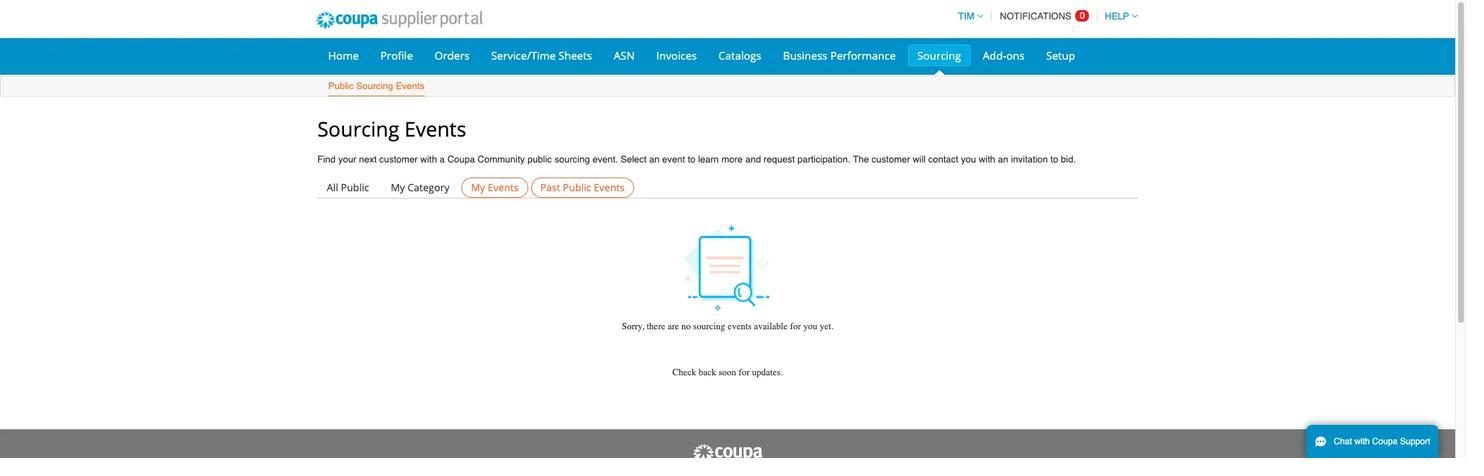 Task type: vqa. For each thing, say whether or not it's contained in the screenshot.
first My
yes



Task type: describe. For each thing, give the bounding box(es) containing it.
support
[[1401, 437, 1431, 447]]

add-
[[983, 48, 1007, 63]]

invoices link
[[647, 45, 707, 66]]

public
[[528, 154, 552, 165]]

public down home
[[328, 81, 354, 91]]

service/time
[[491, 48, 556, 63]]

invoices
[[656, 48, 697, 63]]

will
[[913, 154, 926, 165]]

yet.
[[820, 321, 834, 332]]

find your next customer with a coupa community public sourcing event. select an event to learn more and request participation. the customer will contact you with an invitation to bid.
[[318, 154, 1076, 165]]

tim
[[959, 11, 975, 22]]

0 horizontal spatial for
[[739, 367, 750, 378]]

sorry, there are no sourcing events available for you yet.
[[622, 321, 834, 332]]

my for my events
[[471, 181, 485, 195]]

my events
[[471, 181, 519, 195]]

1 vertical spatial sourcing
[[356, 81, 393, 91]]

find
[[318, 154, 336, 165]]

tim link
[[952, 11, 983, 22]]

all public
[[327, 181, 369, 195]]

available
[[754, 321, 788, 332]]

public sourcing events link
[[328, 78, 425, 96]]

public for all
[[341, 181, 369, 195]]

events down event.
[[594, 181, 625, 195]]

0 horizontal spatial sourcing
[[555, 154, 590, 165]]

more
[[722, 154, 743, 165]]

2 customer from the left
[[872, 154, 910, 165]]

1 horizontal spatial for
[[790, 321, 801, 332]]

notifications
[[1000, 11, 1075, 22]]

asn link
[[605, 45, 644, 66]]

1 to from the left
[[688, 154, 696, 165]]

chat
[[1334, 437, 1353, 447]]

coupa inside button
[[1373, 437, 1398, 447]]

asn
[[614, 48, 635, 63]]

my category
[[391, 181, 450, 195]]

updates.
[[752, 367, 783, 378]]

contact
[[929, 154, 959, 165]]

setup
[[1047, 48, 1076, 63]]

community
[[478, 154, 525, 165]]

past public events link
[[531, 178, 634, 198]]

public for past
[[563, 181, 591, 195]]

0 horizontal spatial with
[[421, 154, 437, 165]]

with inside button
[[1355, 437, 1370, 447]]

category
[[408, 181, 450, 195]]

event
[[662, 154, 685, 165]]

there
[[647, 321, 666, 332]]

past
[[540, 181, 561, 195]]

service/time sheets link
[[482, 45, 602, 66]]



Task type: locate. For each thing, give the bounding box(es) containing it.
chat with coupa support
[[1334, 437, 1431, 447]]

events
[[396, 81, 425, 91], [405, 115, 466, 143], [488, 181, 519, 195], [594, 181, 625, 195]]

business performance
[[783, 48, 896, 63]]

event.
[[593, 154, 618, 165]]

are
[[668, 321, 679, 332]]

customer right the next
[[379, 154, 418, 165]]

2 my from the left
[[471, 181, 485, 195]]

coupa right a
[[448, 154, 475, 165]]

sourcing for sourcing events
[[318, 115, 399, 143]]

0 horizontal spatial coupa supplier portal image
[[307, 2, 492, 38]]

an left 'invitation'
[[998, 154, 1009, 165]]

sourcing
[[918, 48, 962, 63], [356, 81, 393, 91], [318, 115, 399, 143]]

customer
[[379, 154, 418, 165], [872, 154, 910, 165]]

my for my category
[[391, 181, 405, 195]]

1 an from the left
[[649, 154, 660, 165]]

1 vertical spatial sourcing
[[693, 321, 726, 332]]

to left bid. on the top right of page
[[1051, 154, 1059, 165]]

service/time sheets
[[491, 48, 592, 63]]

sourcing events
[[318, 115, 466, 143]]

1 horizontal spatial sourcing
[[693, 321, 726, 332]]

navigation containing tim
[[952, 2, 1138, 30]]

bid.
[[1061, 154, 1076, 165]]

ons
[[1007, 48, 1025, 63]]

tab list containing all public
[[318, 178, 1138, 198]]

sourcing link
[[908, 45, 971, 66]]

and
[[746, 154, 761, 165]]

public
[[328, 81, 354, 91], [341, 181, 369, 195], [563, 181, 591, 195]]

home link
[[319, 45, 368, 66]]

add-ons
[[983, 48, 1025, 63]]

sourcing down tim
[[918, 48, 962, 63]]

my
[[391, 181, 405, 195], [471, 181, 485, 195]]

my down community
[[471, 181, 485, 195]]

public sourcing events
[[328, 81, 425, 91]]

2 horizontal spatial with
[[1355, 437, 1370, 447]]

notifications link
[[995, 2, 1093, 30]]

0 vertical spatial coupa
[[448, 154, 475, 165]]

orders
[[435, 48, 470, 63]]

0 vertical spatial coupa supplier portal image
[[307, 2, 492, 38]]

business performance link
[[774, 45, 905, 66]]

you left "yet."
[[804, 321, 818, 332]]

0 vertical spatial sourcing
[[918, 48, 962, 63]]

events up a
[[405, 115, 466, 143]]

for
[[790, 321, 801, 332], [739, 367, 750, 378]]

with left a
[[421, 154, 437, 165]]

sourcing up the next
[[318, 115, 399, 143]]

you right contact
[[961, 154, 977, 165]]

sourcing
[[555, 154, 590, 165], [693, 321, 726, 332]]

an left event
[[649, 154, 660, 165]]

0 vertical spatial for
[[790, 321, 801, 332]]

0 horizontal spatial customer
[[379, 154, 418, 165]]

back
[[699, 367, 717, 378]]

my events link
[[462, 178, 528, 198]]

sourcing right no
[[693, 321, 726, 332]]

next
[[359, 154, 377, 165]]

1 vertical spatial for
[[739, 367, 750, 378]]

1 horizontal spatial coupa
[[1373, 437, 1398, 447]]

all
[[327, 181, 338, 195]]

with left 'invitation'
[[979, 154, 996, 165]]

0 horizontal spatial an
[[649, 154, 660, 165]]

the
[[853, 154, 869, 165]]

0 vertical spatial sourcing
[[555, 154, 590, 165]]

learn
[[698, 154, 719, 165]]

sheets
[[559, 48, 592, 63]]

events down community
[[488, 181, 519, 195]]

1 vertical spatial you
[[804, 321, 818, 332]]

1 horizontal spatial you
[[961, 154, 977, 165]]

0 horizontal spatial coupa
[[448, 154, 475, 165]]

1 horizontal spatial customer
[[872, 154, 910, 165]]

events down profile link
[[396, 81, 425, 91]]

sourcing down profile
[[356, 81, 393, 91]]

public right past
[[563, 181, 591, 195]]

select
[[621, 154, 647, 165]]

navigation
[[952, 2, 1138, 30]]

with right chat
[[1355, 437, 1370, 447]]

2 vertical spatial sourcing
[[318, 115, 399, 143]]

0 horizontal spatial you
[[804, 321, 818, 332]]

coupa
[[448, 154, 475, 165], [1373, 437, 1398, 447]]

a
[[440, 154, 445, 165]]

setup link
[[1037, 45, 1085, 66]]

sorry,
[[622, 321, 645, 332]]

events
[[728, 321, 752, 332]]

public right all
[[341, 181, 369, 195]]

home
[[328, 48, 359, 63]]

all public link
[[318, 178, 379, 198]]

for right available
[[790, 321, 801, 332]]

soon
[[719, 367, 737, 378]]

for right soon
[[739, 367, 750, 378]]

profile link
[[371, 45, 423, 66]]

catalogs link
[[709, 45, 771, 66]]

my left category
[[391, 181, 405, 195]]

1 horizontal spatial with
[[979, 154, 996, 165]]

profile
[[381, 48, 413, 63]]

invitation
[[1011, 154, 1048, 165]]

1 horizontal spatial coupa supplier portal image
[[692, 444, 764, 459]]

tab list
[[318, 178, 1138, 198]]

to
[[688, 154, 696, 165], [1051, 154, 1059, 165]]

customer left will
[[872, 154, 910, 165]]

check back soon for updates.
[[673, 367, 783, 378]]

with
[[421, 154, 437, 165], [979, 154, 996, 165], [1355, 437, 1370, 447]]

business
[[783, 48, 828, 63]]

1 horizontal spatial an
[[998, 154, 1009, 165]]

coupa supplier portal image
[[307, 2, 492, 38], [692, 444, 764, 459]]

past public events
[[540, 181, 625, 195]]

0 horizontal spatial my
[[391, 181, 405, 195]]

to left learn
[[688, 154, 696, 165]]

coupa left support
[[1373, 437, 1398, 447]]

request
[[764, 154, 795, 165]]

orders link
[[425, 45, 479, 66]]

2 to from the left
[[1051, 154, 1059, 165]]

sourcing for sourcing
[[918, 48, 962, 63]]

1 my from the left
[[391, 181, 405, 195]]

add-ons link
[[974, 45, 1034, 66]]

1 vertical spatial coupa
[[1373, 437, 1398, 447]]

sourcing up past public events
[[555, 154, 590, 165]]

0 horizontal spatial to
[[688, 154, 696, 165]]

my category link
[[382, 178, 459, 198]]

your
[[338, 154, 357, 165]]

1 horizontal spatial to
[[1051, 154, 1059, 165]]

2 an from the left
[[998, 154, 1009, 165]]

1 horizontal spatial my
[[471, 181, 485, 195]]

participation.
[[798, 154, 851, 165]]

no
[[682, 321, 691, 332]]

performance
[[831, 48, 896, 63]]

an
[[649, 154, 660, 165], [998, 154, 1009, 165]]

catalogs
[[719, 48, 762, 63]]

1 vertical spatial coupa supplier portal image
[[692, 444, 764, 459]]

you
[[961, 154, 977, 165], [804, 321, 818, 332]]

0 vertical spatial you
[[961, 154, 977, 165]]

chat with coupa support button
[[1307, 426, 1440, 459]]

check
[[673, 367, 697, 378]]

1 customer from the left
[[379, 154, 418, 165]]



